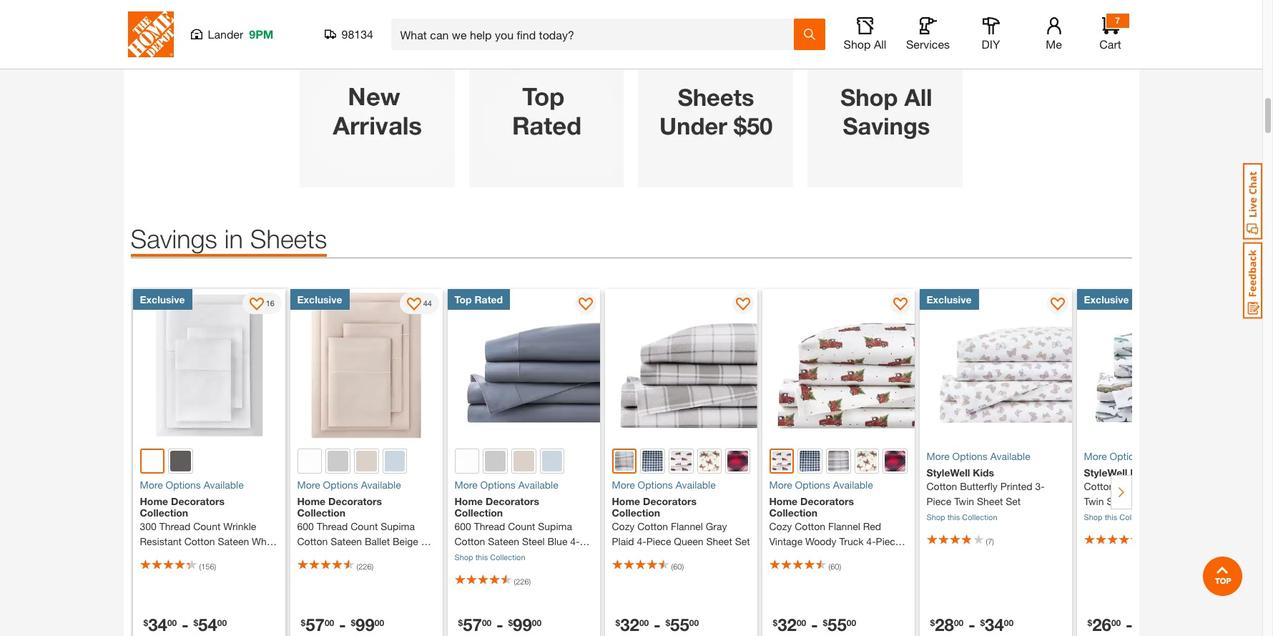 Task type: locate. For each thing, give the bounding box(es) containing it.
) for home decorators collection 600 thread count supima cotton sateen ballet beige 4- piece queen sheet set
[[372, 562, 374, 571]]

cotton up shop this collection
[[455, 535, 485, 547]]

( 60 )
[[671, 562, 684, 571], [829, 562, 841, 571]]

decorators inside home decorators collection 600 thread count supima cotton sateen ballet beige 4- piece queen sheet set
[[328, 495, 382, 507]]

savings in sheets
[[131, 223, 327, 254]]

collection for home decorators collection cozy cotton flannel red vintage woody truck 4-piece queen sheet set
[[769, 506, 818, 519]]

supima
[[381, 520, 415, 532], [538, 520, 572, 532]]

count
[[193, 520, 221, 532], [351, 520, 378, 532], [508, 520, 535, 532]]

1 horizontal spatial ( 60 )
[[829, 562, 841, 571]]

piece inside home decorators collection cozy cotton flannel gray plaid 4-piece queen sheet set
[[647, 535, 671, 547]]

1 horizontal spatial count
[[351, 520, 378, 532]]

2 $ 57 00 - $ 99 00 from the left
[[458, 614, 542, 634]]

1 vertical spatial 226
[[516, 577, 529, 586]]

lander
[[208, 27, 243, 41]]

white image left shadow gray image
[[299, 451, 320, 471]]

sheet inside more options available stylewell kids cotton sealife printed 3-piece twin sheet set shop this collection
[[1107, 495, 1133, 507]]

shop this collection link down sealife
[[1084, 512, 1155, 522]]

more options available for home decorators collection cozy cotton flannel gray plaid 4-piece queen sheet set
[[612, 479, 716, 491]]

supima up the blue
[[538, 520, 572, 532]]

collection down sealife
[[1120, 512, 1155, 522]]

shop inside more options available stylewell kids cotton butterfly printed 3- piece twin sheet set shop this collection
[[927, 512, 946, 522]]

red vintage truck image
[[772, 452, 791, 471]]

queen inside home decorators collection cozy cotton flannel gray plaid 4-piece queen sheet set
[[674, 535, 704, 547]]

twin inside more options available stylewell kids cotton butterfly printed 3- piece twin sheet set shop this collection
[[954, 495, 975, 507]]

0 horizontal spatial cozy
[[612, 520, 635, 532]]

2 more options available from the left
[[297, 479, 401, 491]]

white image left shadow gray icon
[[457, 451, 477, 471]]

this inside more options available stylewell kids cotton butterfly printed 3- piece twin sheet set shop this collection
[[948, 512, 960, 522]]

kids inside more options available stylewell kids cotton sealife printed 3-piece twin sheet set shop this collection
[[1131, 467, 1152, 479]]

32 for home decorators collection cozy cotton flannel gray plaid 4-piece queen sheet set
[[620, 614, 640, 634]]

count left wrinkle
[[193, 520, 221, 532]]

available
[[991, 450, 1031, 462], [1148, 450, 1188, 462], [204, 479, 244, 491], [361, 479, 401, 491], [518, 479, 559, 491], [676, 479, 716, 491], [833, 479, 873, 491]]

1 exclusive from the left
[[140, 293, 185, 305]]

4 home from the left
[[612, 495, 640, 507]]

1 home from the left
[[140, 495, 168, 507]]

available for the more options available link for charcoal gray image
[[204, 479, 244, 491]]

0 horizontal spatial blue gingham check image
[[643, 451, 663, 471]]

1 horizontal spatial twin
[[1084, 495, 1104, 507]]

more inside more options available stylewell kids cotton butterfly printed 3- piece twin sheet set shop this collection
[[927, 450, 950, 462]]

34
[[148, 614, 167, 634], [985, 614, 1004, 634]]

4- down resistant
[[140, 550, 149, 562]]

thread down shadow gray image
[[317, 520, 348, 532]]

28
[[935, 614, 954, 634]]

4 $ from the left
[[351, 617, 356, 628]]

collection inside home decorators collection cozy cotton flannel red vintage woody truck 4-piece queen sheet set
[[769, 506, 818, 519]]

exclusive for 28
[[927, 293, 972, 305]]

home inside "home decorators collection 600 thread count supima cotton sateen steel blue 4- piece queen sheet set"
[[455, 495, 483, 507]]

more for shadow gray icon
[[455, 479, 478, 491]]

count for 54
[[193, 520, 221, 532]]

34 right the 28
[[985, 614, 1004, 634]]

collection inside home decorators collection cozy cotton flannel gray plaid 4-piece queen sheet set
[[612, 506, 660, 519]]

0 horizontal spatial 99
[[356, 614, 375, 634]]

1 55 from the left
[[670, 614, 690, 634]]

3 display image from the left
[[1051, 297, 1065, 312]]

0 horizontal spatial 3-
[[1036, 480, 1045, 492]]

sateen inside "home decorators collection 600 thread count supima cotton sateen steel blue 4- piece queen sheet set"
[[488, 535, 519, 547]]

shop
[[844, 37, 871, 51], [927, 512, 946, 522], [1084, 512, 1103, 522], [455, 552, 473, 562]]

sheet down steel
[[515, 550, 541, 562]]

decorators inside the home decorators collection 300 thread count wrinkle resistant cotton sateen white 4-piece full sheet set
[[171, 495, 225, 507]]

4- inside home decorators collection cozy cotton flannel gray plaid 4-piece queen sheet set
[[637, 535, 647, 547]]

0 horizontal spatial red plaid image
[[728, 451, 748, 471]]

options
[[953, 450, 988, 462], [1110, 450, 1145, 462], [166, 479, 201, 491], [323, 479, 358, 491], [480, 479, 516, 491], [638, 479, 673, 491], [795, 479, 831, 491]]

gray
[[706, 520, 727, 532]]

1 vertical spatial ( 226 )
[[514, 577, 531, 586]]

4- inside "home decorators collection 600 thread count supima cotton sateen steel blue 4- piece queen sheet set"
[[570, 535, 580, 547]]

ballet
[[365, 535, 390, 547]]

collection up plaid in the bottom of the page
[[612, 506, 660, 519]]

home inside home decorators collection 600 thread count supima cotton sateen ballet beige 4- piece queen sheet set
[[297, 495, 326, 507]]

cozy inside home decorators collection cozy cotton flannel red vintage woody truck 4-piece queen sheet set
[[769, 520, 792, 532]]

blue gingham check image
[[643, 451, 663, 471], [800, 451, 820, 471]]

exclusive
[[140, 293, 185, 305], [297, 293, 342, 305], [927, 293, 972, 305], [1084, 293, 1129, 305]]

thread inside home decorators collection 600 thread count supima cotton sateen ballet beige 4- piece queen sheet set
[[317, 520, 348, 532]]

1 horizontal spatial $ 32 00 - $ 55 00
[[773, 614, 856, 634]]

more options available link down ballet beige icon
[[297, 477, 436, 492]]

collection up 300
[[140, 506, 188, 519]]

decorators inside home decorators collection cozy cotton flannel red vintage woody truck 4-piece queen sheet set
[[801, 495, 854, 507]]

shadow gray image
[[485, 451, 506, 471]]

1 $ 32 00 - $ 55 00 from the left
[[616, 614, 699, 634]]

home inside the home decorators collection 300 thread count wrinkle resistant cotton sateen white 4-piece full sheet set
[[140, 495, 168, 507]]

0 horizontal spatial count
[[193, 520, 221, 532]]

options down red vintage truck icon
[[638, 479, 673, 491]]

2 55 from the left
[[828, 614, 847, 634]]

1 blue gingham check image from the left
[[643, 451, 663, 471]]

0 vertical spatial 7
[[1115, 15, 1120, 26]]

cotton left butterfly
[[927, 480, 957, 492]]

2 60 from the left
[[831, 562, 839, 571]]

4 decorators from the left
[[643, 495, 697, 507]]

0 horizontal spatial stylewell
[[927, 467, 970, 479]]

twin
[[954, 495, 975, 507], [1084, 495, 1104, 507]]

98134 button
[[324, 27, 374, 41]]

diy button
[[968, 17, 1014, 52]]

kids for sealife
[[1131, 467, 1152, 479]]

2 twin from the left
[[1084, 495, 1104, 507]]

3 thread from the left
[[474, 520, 505, 532]]

sheet down butterfly
[[977, 495, 1003, 507]]

shop this collection link down steel
[[455, 552, 525, 562]]

collection up "( 7 )"
[[962, 512, 998, 522]]

more options available for home decorators collection 300 thread count wrinkle resistant cotton sateen white 4-piece full sheet set
[[140, 479, 244, 491]]

2 white image from the left
[[457, 451, 477, 471]]

me
[[1046, 37, 1062, 51]]

sateen inside home decorators collection 600 thread count supima cotton sateen ballet beige 4- piece queen sheet set
[[331, 535, 362, 547]]

0 horizontal spatial kids
[[973, 467, 995, 479]]

( 226 ) for top rated
[[514, 577, 531, 586]]

2 horizontal spatial sateen
[[488, 535, 519, 547]]

kids
[[973, 467, 995, 479], [1131, 467, 1152, 479]]

piece inside the home decorators collection 300 thread count wrinkle resistant cotton sateen white 4-piece full sheet set
[[149, 550, 174, 562]]

ballet beige image
[[514, 451, 534, 471]]

decorators inside "home decorators collection 600 thread count supima cotton sateen steel blue 4- piece queen sheet set"
[[486, 495, 539, 507]]

( 60 ) down home decorators collection cozy cotton flannel gray plaid 4-piece queen sheet set
[[671, 562, 684, 571]]

2 ( 60 ) from the left
[[829, 562, 841, 571]]

available for home decorators collection cozy cotton flannel red vintage woody truck 4-piece queen sheet set's blue gingham check icon the more options available link
[[833, 479, 873, 491]]

display image
[[736, 297, 750, 312], [893, 297, 908, 312], [1051, 297, 1065, 312]]

printed inside more options available stylewell kids cotton butterfly printed 3- piece twin sheet set shop this collection
[[1001, 480, 1033, 492]]

8 00 from the left
[[690, 617, 699, 628]]

decorators
[[171, 495, 225, 507], [328, 495, 382, 507], [486, 495, 539, 507], [643, 495, 697, 507], [801, 495, 854, 507]]

set inside more options available stylewell kids cotton sealife printed 3-piece twin sheet set shop this collection
[[1136, 495, 1151, 507]]

kids up butterfly
[[973, 467, 995, 479]]

shadow gray image
[[328, 451, 348, 471]]

00 inside $ 26 00 -
[[1112, 617, 1121, 628]]

options up sealife
[[1110, 450, 1145, 462]]

piece inside home decorators collection cozy cotton flannel red vintage woody truck 4-piece queen sheet set
[[876, 535, 901, 547]]

thread up resistant
[[159, 520, 191, 532]]

display image for 99
[[407, 297, 421, 312]]

2 home from the left
[[297, 495, 326, 507]]

9 $ from the left
[[773, 617, 778, 628]]

1 horizontal spatial stylewell
[[1084, 467, 1128, 479]]

4 more options available from the left
[[612, 479, 716, 491]]

sateen for 600 thread count supima cotton sateen ballet beige 4- piece queen sheet set
[[331, 535, 362, 547]]

collection for home decorators collection cozy cotton flannel gray plaid 4-piece queen sheet set
[[612, 506, 660, 519]]

7
[[1115, 15, 1120, 26], [988, 537, 992, 546]]

red plaid image
[[728, 451, 748, 471], [885, 451, 906, 471]]

0 horizontal spatial display image
[[249, 297, 264, 312]]

1 horizontal spatial 57
[[463, 614, 482, 634]]

1 horizontal spatial 55
[[828, 614, 847, 634]]

2 flannel from the left
[[828, 520, 861, 532]]

collection for home decorators collection 300 thread count wrinkle resistant cotton sateen white 4-piece full sheet set
[[140, 506, 188, 519]]

cotton inside home decorators collection cozy cotton flannel red vintage woody truck 4-piece queen sheet set
[[795, 520, 826, 532]]

00
[[167, 617, 177, 628], [217, 617, 227, 628], [325, 617, 334, 628], [375, 617, 384, 628], [482, 617, 492, 628], [532, 617, 542, 628], [640, 617, 649, 628], [690, 617, 699, 628], [797, 617, 806, 628], [847, 617, 856, 628], [954, 617, 964, 628], [1004, 617, 1014, 628], [1112, 617, 1121, 628]]

1 ( 60 ) from the left
[[671, 562, 684, 571]]

plaid
[[612, 535, 634, 547]]

stylewell inside more options available stylewell kids cotton butterfly printed 3- piece twin sheet set shop this collection
[[927, 467, 970, 479]]

5 home from the left
[[769, 495, 798, 507]]

options down shadow gray icon
[[480, 479, 516, 491]]

1 horizontal spatial gray plaid image
[[828, 451, 849, 471]]

1 horizontal spatial flannel
[[828, 520, 861, 532]]

0 horizontal spatial twin
[[954, 495, 975, 507]]

2 99 from the left
[[513, 614, 532, 634]]

0 horizontal spatial 60
[[673, 562, 682, 571]]

0 horizontal spatial flannel
[[671, 520, 703, 532]]

collection up shop this collection
[[455, 506, 503, 519]]

3 sateen from the left
[[488, 535, 519, 547]]

cotton sealife printed 3-piece twin sheet set image
[[1077, 289, 1230, 442]]

1 horizontal spatial this
[[948, 512, 960, 522]]

cotton inside "home decorators collection 600 thread count supima cotton sateen steel blue 4- piece queen sheet set"
[[455, 535, 485, 547]]

decorators down red vintage truck icon
[[643, 495, 697, 507]]

red plaid image for home decorators collection cozy cotton flannel gray plaid 4-piece queen sheet set
[[728, 451, 748, 471]]

collection down shadow gray image
[[297, 506, 346, 519]]

collection for home decorators collection 600 thread count supima cotton sateen steel blue 4- piece queen sheet set
[[455, 506, 503, 519]]

1 - from the left
[[182, 614, 189, 634]]

printed right sealife
[[1150, 480, 1183, 492]]

display image inside 16 dropdown button
[[249, 297, 264, 312]]

cotton left sealife
[[1084, 480, 1115, 492]]

$ 26 00 -
[[1088, 614, 1138, 634]]

16 button
[[242, 292, 282, 314]]

( for cozy cotton flannel red vintage woody truck 4-piece queen sheet set
[[829, 562, 831, 571]]

600 thread count supima cotton sateen steel blue 4-piece queen sheet set image
[[448, 289, 600, 442]]

cozy inside home decorators collection cozy cotton flannel gray plaid 4-piece queen sheet set
[[612, 520, 635, 532]]

1 cozy from the left
[[612, 520, 635, 532]]

thread inside "home decorators collection 600 thread count supima cotton sateen steel blue 4- piece queen sheet set"
[[474, 520, 505, 532]]

32
[[620, 614, 640, 634], [778, 614, 797, 634]]

3- right sealife
[[1185, 480, 1195, 492]]

home inside home decorators collection cozy cotton flannel gray plaid 4-piece queen sheet set
[[612, 495, 640, 507]]

1 99 from the left
[[356, 614, 375, 634]]

3- inside more options available stylewell kids cotton butterfly printed 3- piece twin sheet set shop this collection
[[1036, 480, 1045, 492]]

count inside the home decorators collection 300 thread count wrinkle resistant cotton sateen white 4-piece full sheet set
[[193, 520, 221, 532]]

red plaid image right red cardinal icon
[[885, 451, 906, 471]]

steel
[[522, 535, 545, 547]]

decorators inside home decorators collection cozy cotton flannel gray plaid 4-piece queen sheet set
[[643, 495, 697, 507]]

1 thread from the left
[[159, 520, 191, 532]]

1 stylewell from the left
[[927, 467, 970, 479]]

cozy up plaid in the bottom of the page
[[612, 520, 635, 532]]

supima for blue
[[538, 520, 572, 532]]

3- inside more options available stylewell kids cotton sealife printed 3-piece twin sheet set shop this collection
[[1185, 480, 1195, 492]]

cotton
[[927, 480, 957, 492], [1084, 480, 1115, 492], [638, 520, 668, 532], [795, 520, 826, 532], [184, 535, 215, 547], [297, 535, 328, 547], [455, 535, 485, 547]]

cotton right white
[[297, 535, 328, 547]]

3 home from the left
[[455, 495, 483, 507]]

5 decorators from the left
[[801, 495, 854, 507]]

2 $ from the left
[[193, 617, 198, 628]]

( 60 ) down woody
[[829, 562, 841, 571]]

1 horizontal spatial white image
[[457, 451, 477, 471]]

) down ballet
[[372, 562, 374, 571]]

feedback link image
[[1243, 242, 1263, 319]]

0 horizontal spatial ( 60 )
[[671, 562, 684, 571]]

0 horizontal spatial 34
[[148, 614, 167, 634]]

( 226 )
[[357, 562, 374, 571], [514, 577, 531, 586]]

60 down woody
[[831, 562, 839, 571]]

2 horizontal spatial count
[[508, 520, 535, 532]]

2 stylewell from the left
[[1084, 467, 1128, 479]]

4- inside home decorators collection 600 thread count supima cotton sateen ballet beige 4- piece queen sheet set
[[421, 535, 431, 547]]

60 down home decorators collection cozy cotton flannel gray plaid 4-piece queen sheet set
[[673, 562, 682, 571]]

more
[[927, 450, 950, 462], [1084, 450, 1107, 462], [140, 479, 163, 491], [297, 479, 320, 491], [455, 479, 478, 491], [612, 479, 635, 491], [769, 479, 792, 491]]

thread for 34
[[159, 520, 191, 532]]

more options available down red vintage truck image
[[769, 479, 873, 491]]

more options available down shadow gray image
[[297, 479, 401, 491]]

available inside more options available stylewell kids cotton sealife printed 3-piece twin sheet set shop this collection
[[1148, 450, 1188, 462]]

sheet down sealife
[[1107, 495, 1133, 507]]

options inside more options available stylewell kids cotton butterfly printed 3- piece twin sheet set shop this collection
[[953, 450, 988, 462]]

1 horizontal spatial display image
[[407, 297, 421, 312]]

) right "full" in the bottom of the page
[[214, 561, 216, 571]]

flannel left gray
[[671, 520, 703, 532]]

0 horizontal spatial gray plaid image
[[615, 452, 634, 471]]

1 34 from the left
[[148, 614, 167, 634]]

cotton inside the home decorators collection 300 thread count wrinkle resistant cotton sateen white 4-piece full sheet set
[[184, 535, 215, 547]]

2 blue gingham check image from the left
[[800, 451, 820, 471]]

sateen down wrinkle
[[218, 535, 249, 547]]

more options available link down charcoal gray image
[[140, 477, 278, 492]]

1 horizontal spatial $ 57 00 - $ 99 00
[[458, 614, 542, 634]]

more options available down shadow gray icon
[[455, 479, 559, 491]]

collection up vintage at bottom
[[769, 506, 818, 519]]

truck
[[840, 535, 864, 547]]

twin inside more options available stylewell kids cotton sealife printed 3-piece twin sheet set shop this collection
[[1084, 495, 1104, 507]]

2 thread from the left
[[317, 520, 348, 532]]

twin for butterfly
[[954, 495, 975, 507]]

decorators up woody
[[801, 495, 854, 507]]

3 $ from the left
[[301, 617, 306, 628]]

cozy up vintage at bottom
[[769, 520, 792, 532]]

1 sateen from the left
[[218, 535, 249, 547]]

3 more options available from the left
[[455, 479, 559, 491]]

collection for shop this collection
[[490, 552, 525, 562]]

1 horizontal spatial supima
[[538, 520, 572, 532]]

1 horizontal spatial sateen
[[331, 535, 362, 547]]

2 horizontal spatial display image
[[579, 297, 593, 312]]

thread inside the home decorators collection 300 thread count wrinkle resistant cotton sateen white 4-piece full sheet set
[[159, 520, 191, 532]]

collection inside "home decorators collection 600 thread count supima cotton sateen steel blue 4- piece queen sheet set"
[[455, 506, 503, 519]]

services button
[[905, 17, 951, 52]]

savings in
[[131, 223, 243, 254]]

cotton inside home decorators collection cozy cotton flannel gray plaid 4-piece queen sheet set
[[638, 520, 668, 532]]

sateen inside the home decorators collection 300 thread count wrinkle resistant cotton sateen white 4-piece full sheet set
[[218, 535, 249, 547]]

raindrop blue image
[[542, 451, 562, 471]]

0 horizontal spatial 226
[[359, 562, 372, 571]]

kids up sealife
[[1131, 467, 1152, 479]]

decorators for steel
[[486, 495, 539, 507]]

4- right the blue
[[570, 535, 580, 547]]

12 $ from the left
[[980, 617, 985, 628]]

shop this collection link down butterfly
[[927, 512, 998, 522]]

more options available link for shadow gray icon
[[455, 477, 593, 492]]

options up butterfly
[[953, 450, 988, 462]]

4- inside the home decorators collection 300 thread count wrinkle resistant cotton sateen white 4-piece full sheet set
[[140, 550, 149, 562]]

display image for home decorators collection cozy cotton flannel red vintage woody truck 4-piece queen sheet set
[[893, 297, 908, 312]]

26
[[1093, 614, 1112, 634]]

more for home decorators collection cozy cotton flannel red vintage woody truck 4-piece queen sheet set's blue gingham check icon
[[769, 479, 792, 491]]

2 exclusive from the left
[[297, 293, 342, 305]]

flannel inside home decorators collection cozy cotton flannel gray plaid 4-piece queen sheet set
[[671, 520, 703, 532]]

1 600 from the left
[[297, 520, 314, 532]]

decorators down charcoal gray image
[[171, 495, 225, 507]]

options down shadow gray image
[[323, 479, 358, 491]]

2 horizontal spatial shop this collection link
[[1084, 512, 1155, 522]]

4- right the beige
[[421, 535, 431, 547]]

2 600 from the left
[[455, 520, 471, 532]]

shop this collection link
[[927, 512, 998, 522], [1084, 512, 1155, 522], [455, 552, 525, 562]]

queen
[[674, 535, 704, 547], [325, 550, 354, 562], [482, 550, 512, 562], [769, 550, 799, 562]]

collection inside home decorators collection 600 thread count supima cotton sateen ballet beige 4- piece queen sheet set
[[297, 506, 346, 519]]

)
[[992, 537, 994, 546], [214, 561, 216, 571], [372, 562, 374, 571], [682, 562, 684, 571], [839, 562, 841, 571], [529, 577, 531, 586]]

2 57 from the left
[[463, 614, 482, 634]]

( 226 ) down shop this collection
[[514, 577, 531, 586]]

1 flannel from the left
[[671, 520, 703, 532]]

1 horizontal spatial 7
[[1115, 15, 1120, 26]]

blue gingham check image left red vintage truck icon
[[643, 451, 663, 471]]

3 count from the left
[[508, 520, 535, 532]]

more options available down red vintage truck icon
[[612, 479, 716, 491]]

more options available down charcoal gray image
[[140, 479, 244, 491]]

home
[[140, 495, 168, 507], [297, 495, 326, 507], [455, 495, 483, 507], [612, 495, 640, 507], [769, 495, 798, 507]]

2 cozy from the left
[[769, 520, 792, 532]]

600 thread count supima cotton sateen ballet beige 4-piece queen sheet set image
[[290, 289, 443, 442]]

57
[[306, 614, 325, 634], [463, 614, 482, 634]]

1 horizontal spatial blue gingham check image
[[800, 451, 820, 471]]

count up ballet
[[351, 520, 378, 532]]

300
[[140, 520, 157, 532]]

red plaid image right red cardinal image
[[728, 451, 748, 471]]

blue gingham check image right red vintage truck image
[[800, 451, 820, 471]]

stylewell
[[927, 467, 970, 479], [1084, 467, 1128, 479]]

twin for sealife
[[1084, 495, 1104, 507]]

this
[[948, 512, 960, 522], [1105, 512, 1118, 522], [475, 552, 488, 562]]

4- down red
[[867, 535, 876, 547]]

1 57 from the left
[[306, 614, 325, 634]]

1 supima from the left
[[381, 520, 415, 532]]

piece
[[1195, 480, 1220, 492], [927, 495, 952, 507], [647, 535, 671, 547], [876, 535, 901, 547], [149, 550, 174, 562], [297, 550, 322, 562], [455, 550, 480, 562]]

226
[[359, 562, 372, 571], [516, 577, 529, 586]]

more options available link down ballet beige image on the left
[[455, 477, 593, 492]]

1 3- from the left
[[1036, 480, 1045, 492]]

more options available link down red vintage truck icon
[[612, 477, 750, 492]]

options down charcoal gray image
[[166, 479, 201, 491]]

1 horizontal spatial 600
[[455, 520, 471, 532]]

printed
[[1001, 480, 1033, 492], [1150, 480, 1183, 492]]

sheets
[[250, 223, 327, 254]]

gray plaid image left red vintage truck icon
[[615, 452, 634, 471]]

600 inside home decorators collection 600 thread count supima cotton sateen ballet beige 4- piece queen sheet set
[[297, 520, 314, 532]]

sateen left ballet
[[331, 535, 362, 547]]

44 button
[[400, 292, 439, 314]]

cotton up "full" in the bottom of the page
[[184, 535, 215, 547]]

3 display image from the left
[[579, 297, 593, 312]]

options for the more options available link for charcoal gray image
[[166, 479, 201, 491]]

flannel up truck
[[828, 520, 861, 532]]

0 horizontal spatial sateen
[[218, 535, 249, 547]]

1 horizontal spatial red plaid image
[[885, 451, 906, 471]]

home decorators collection 600 thread count supima cotton sateen ballet beige 4- piece queen sheet set
[[297, 495, 431, 562]]

2 3- from the left
[[1185, 480, 1195, 492]]

4 00 from the left
[[375, 617, 384, 628]]

printed for butterfly
[[1001, 480, 1033, 492]]

7 inside cart 7
[[1115, 15, 1120, 26]]

this inside more options available stylewell kids cotton sealife printed 3-piece twin sheet set shop this collection
[[1105, 512, 1118, 522]]

1 horizontal spatial 99
[[513, 614, 532, 634]]

0 horizontal spatial display image
[[736, 297, 750, 312]]

34 left "54" at the left bottom of the page
[[148, 614, 167, 634]]

0 horizontal spatial supima
[[381, 520, 415, 532]]

2 00 from the left
[[217, 617, 227, 628]]

2 printed from the left
[[1150, 480, 1183, 492]]

home decorators collection cozy cotton flannel gray plaid 4-piece queen sheet set
[[612, 495, 750, 547]]

available for the more options available link for shadow gray image
[[361, 479, 401, 491]]

3- for cotton sealife printed 3-piece twin sheet set
[[1185, 480, 1195, 492]]

1 horizontal spatial ( 226 )
[[514, 577, 531, 586]]

blue gingham check image for home decorators collection cozy cotton flannel gray plaid 4-piece queen sheet set
[[643, 451, 663, 471]]

display image inside 44 "dropdown button"
[[407, 297, 421, 312]]

(
[[986, 537, 988, 546], [199, 561, 201, 571], [357, 562, 359, 571], [671, 562, 673, 571], [829, 562, 831, 571], [514, 577, 516, 586]]

( 60 ) for piece
[[671, 562, 684, 571]]

0 vertical spatial 226
[[359, 562, 372, 571]]

5 - from the left
[[811, 614, 818, 634]]

me button
[[1031, 17, 1077, 52]]

supima inside "home decorators collection 600 thread count supima cotton sateen steel blue 4- piece queen sheet set"
[[538, 520, 572, 532]]

sheet down ballet
[[357, 550, 383, 562]]

0 horizontal spatial shop this collection link
[[455, 552, 525, 562]]

collection down steel
[[490, 552, 525, 562]]

1 display image from the left
[[736, 297, 750, 312]]

7 for cart
[[1115, 15, 1120, 26]]

5 more options available from the left
[[769, 479, 873, 491]]

0 horizontal spatial 7
[[988, 537, 992, 546]]

$ 57 00 - $ 99 00
[[301, 614, 384, 634], [458, 614, 542, 634]]

) down home decorators collection cozy cotton flannel gray plaid 4-piece queen sheet set
[[682, 562, 684, 571]]

kids inside more options available stylewell kids cotton butterfly printed 3- piece twin sheet set shop this collection
[[973, 467, 995, 479]]

600 right wrinkle
[[297, 520, 314, 532]]

( 226 ) down ballet
[[357, 562, 374, 571]]

7 up cart
[[1115, 15, 1120, 26]]

new arrivals image
[[300, 32, 455, 187]]

1 horizontal spatial 34
[[985, 614, 1004, 634]]

sheet inside "home decorators collection 600 thread count supima cotton sateen steel blue 4- piece queen sheet set"
[[515, 550, 541, 562]]

600 for 600 thread count supima cotton sateen steel blue 4- piece queen sheet set
[[455, 520, 471, 532]]

2 sateen from the left
[[331, 535, 362, 547]]

0 horizontal spatial white image
[[299, 451, 320, 471]]

collection
[[140, 506, 188, 519], [297, 506, 346, 519], [455, 506, 503, 519], [612, 506, 660, 519], [769, 506, 818, 519], [962, 512, 998, 522], [1120, 512, 1155, 522], [490, 552, 525, 562]]

1 count from the left
[[193, 520, 221, 532]]

1 more options available from the left
[[140, 479, 244, 491]]

3 00 from the left
[[325, 617, 334, 628]]

1 horizontal spatial thread
[[317, 520, 348, 532]]

1 vertical spatial 7
[[988, 537, 992, 546]]

$ 32 00 - $ 55 00
[[616, 614, 699, 634], [773, 614, 856, 634]]

printed right butterfly
[[1001, 480, 1033, 492]]

count up steel
[[508, 520, 535, 532]]

1 display image from the left
[[249, 297, 264, 312]]

60 for truck
[[831, 562, 839, 571]]

2 32 from the left
[[778, 614, 797, 634]]

0 horizontal spatial ( 226 )
[[357, 562, 374, 571]]

3 exclusive from the left
[[927, 293, 972, 305]]

flannel inside home decorators collection cozy cotton flannel red vintage woody truck 4-piece queen sheet set
[[828, 520, 861, 532]]

white
[[252, 535, 278, 547]]

white image
[[299, 451, 320, 471], [457, 451, 477, 471]]

2 horizontal spatial thread
[[474, 520, 505, 532]]

600 inside "home decorators collection 600 thread count supima cotton sateen steel blue 4- piece queen sheet set"
[[455, 520, 471, 532]]

60
[[673, 562, 682, 571], [831, 562, 839, 571]]

kids for butterfly
[[973, 467, 995, 479]]

2 display image from the left
[[893, 297, 908, 312]]

more options available link down red cardinal icon
[[769, 477, 908, 492]]

226 down shop this collection
[[516, 577, 529, 586]]

more for charcoal gray image
[[140, 479, 163, 491]]

1 kids from the left
[[973, 467, 995, 479]]

4- right plaid in the bottom of the page
[[637, 535, 647, 547]]

piece inside "home decorators collection 600 thread count supima cotton sateen steel blue 4- piece queen sheet set"
[[455, 550, 480, 562]]

collection inside more options available stylewell kids cotton butterfly printed 3- piece twin sheet set shop this collection
[[962, 512, 998, 522]]

226 down ballet
[[359, 562, 372, 571]]

600 for 600 thread count supima cotton sateen ballet beige 4- piece queen sheet set
[[297, 520, 314, 532]]

shop this collection link for 99
[[455, 552, 525, 562]]

2 kids from the left
[[1131, 467, 1152, 479]]

thread
[[159, 520, 191, 532], [317, 520, 348, 532], [474, 520, 505, 532]]

count for 99
[[351, 520, 378, 532]]

13 00 from the left
[[1112, 617, 1121, 628]]

0 vertical spatial ( 226 )
[[357, 562, 374, 571]]

2 count from the left
[[351, 520, 378, 532]]

home inside home decorators collection cozy cotton flannel red vintage woody truck 4-piece queen sheet set
[[769, 495, 798, 507]]

stylewell inside more options available stylewell kids cotton sealife printed 3-piece twin sheet set shop this collection
[[1084, 467, 1128, 479]]

0 horizontal spatial thread
[[159, 520, 191, 532]]

2 - from the left
[[339, 614, 346, 634]]

the home depot logo image
[[128, 11, 173, 57]]

1 horizontal spatial printed
[[1150, 480, 1183, 492]]

) down more options available stylewell kids cotton butterfly printed 3- piece twin sheet set shop this collection
[[992, 537, 994, 546]]

1 decorators from the left
[[171, 495, 225, 507]]

99
[[356, 614, 375, 634], [513, 614, 532, 634]]

) for home decorators collection cozy cotton flannel red vintage woody truck 4-piece queen sheet set
[[839, 562, 841, 571]]

) down truck
[[839, 562, 841, 571]]

flannel for truck
[[828, 520, 861, 532]]

collection inside the home decorators collection 300 thread count wrinkle resistant cotton sateen white 4-piece full sheet set
[[140, 506, 188, 519]]

decorators down ballet beige icon
[[328, 495, 382, 507]]

sheet down woody
[[802, 550, 828, 562]]

0 horizontal spatial 32
[[620, 614, 640, 634]]

7 down more options available stylewell kids cotton butterfly printed 3- piece twin sheet set shop this collection
[[988, 537, 992, 546]]

0 horizontal spatial 600
[[297, 520, 314, 532]]

$ 32 00 - $ 55 00 for 4-
[[616, 614, 699, 634]]

2 decorators from the left
[[328, 495, 382, 507]]

exclusive for 57
[[297, 293, 342, 305]]

3 decorators from the left
[[486, 495, 539, 507]]

226 for top rated
[[516, 577, 529, 586]]

cotton inside home decorators collection 600 thread count supima cotton sateen ballet beige 4- piece queen sheet set
[[297, 535, 328, 547]]

1 horizontal spatial display image
[[893, 297, 908, 312]]

live chat image
[[1243, 163, 1263, 240]]

1 horizontal spatial 32
[[778, 614, 797, 634]]

1 horizontal spatial cozy
[[769, 520, 792, 532]]

collection for home decorators collection 600 thread count supima cotton sateen ballet beige 4- piece queen sheet set
[[297, 506, 346, 519]]

gray plaid image left red cardinal icon
[[828, 451, 849, 471]]

sheet inside home decorators collection cozy cotton flannel gray plaid 4-piece queen sheet set
[[706, 535, 732, 547]]

54
[[198, 614, 217, 634]]

cotton left gray
[[638, 520, 668, 532]]

4- inside home decorators collection cozy cotton flannel red vintage woody truck 4-piece queen sheet set
[[867, 535, 876, 547]]

4-
[[421, 535, 431, 547], [570, 535, 580, 547], [637, 535, 647, 547], [867, 535, 876, 547], [140, 550, 149, 562]]

more for home decorators collection cozy cotton flannel gray plaid 4-piece queen sheet set's blue gingham check icon
[[612, 479, 635, 491]]

stylewell for butterfly
[[927, 467, 970, 479]]

0 horizontal spatial $ 32 00 - $ 55 00
[[616, 614, 699, 634]]

cotton up woody
[[795, 520, 826, 532]]

3- right butterfly
[[1036, 480, 1045, 492]]

2 horizontal spatial this
[[1105, 512, 1118, 522]]

sheet down gray
[[706, 535, 732, 547]]

1 32 from the left
[[620, 614, 640, 634]]

2 supima from the left
[[538, 520, 572, 532]]

decorators down ballet beige image on the left
[[486, 495, 539, 507]]

1 horizontal spatial 60
[[831, 562, 839, 571]]

options inside more options available stylewell kids cotton sealife printed 3-piece twin sheet set shop this collection
[[1110, 450, 1145, 462]]

decorators for ballet
[[328, 495, 382, 507]]

0 horizontal spatial $ 57 00 - $ 99 00
[[301, 614, 384, 634]]

0 horizontal spatial 57
[[306, 614, 325, 634]]

more options available
[[140, 479, 244, 491], [297, 479, 401, 491], [455, 479, 559, 491], [612, 479, 716, 491], [769, 479, 873, 491]]

7 00 from the left
[[640, 617, 649, 628]]

supima inside home decorators collection 600 thread count supima cotton sateen ballet beige 4- piece queen sheet set
[[381, 520, 415, 532]]

printed inside more options available stylewell kids cotton sealife printed 3-piece twin sheet set shop this collection
[[1150, 480, 1183, 492]]

options up home decorators collection cozy cotton flannel red vintage woody truck 4-piece queen sheet set
[[795, 479, 831, 491]]

1 horizontal spatial kids
[[1131, 467, 1152, 479]]

99 for exclusive
[[356, 614, 375, 634]]

stylewell up sealife
[[1084, 467, 1128, 479]]

more options available link for shadow gray image
[[297, 477, 436, 492]]

$ inside $ 26 00 -
[[1088, 617, 1093, 628]]

cozy
[[612, 520, 635, 532], [769, 520, 792, 532]]

4- for white
[[140, 550, 149, 562]]

2 $ 32 00 - $ 55 00 from the left
[[773, 614, 856, 634]]

this for sealife
[[1105, 512, 1118, 522]]

$ 57 00 - $ 99 00 for exclusive
[[301, 614, 384, 634]]

display image for home decorators collection cozy cotton flannel gray plaid 4-piece queen sheet set
[[736, 297, 750, 312]]

set inside home decorators collection cozy cotton flannel red vintage woody truck 4-piece queen sheet set
[[830, 550, 846, 562]]

0 horizontal spatial printed
[[1001, 480, 1033, 492]]

-
[[182, 614, 189, 634], [339, 614, 346, 634], [496, 614, 503, 634], [654, 614, 661, 634], [811, 614, 818, 634], [969, 614, 976, 634], [1126, 614, 1133, 634]]

cozy for cozy cotton flannel gray plaid 4-piece queen sheet set
[[612, 520, 635, 532]]

set
[[1006, 495, 1021, 507], [1136, 495, 1151, 507], [735, 535, 750, 547], [224, 550, 239, 562], [386, 550, 401, 562], [543, 550, 558, 562], [830, 550, 846, 562]]

available for the more options available link related to shadow gray icon
[[518, 479, 559, 491]]

thread up shop this collection
[[474, 520, 505, 532]]

sateen
[[218, 535, 249, 547], [331, 535, 362, 547], [488, 535, 519, 547]]

1 horizontal spatial shop this collection link
[[927, 512, 998, 522]]

57 for exclusive
[[306, 614, 325, 634]]

2 horizontal spatial display image
[[1051, 297, 1065, 312]]

sheet inside home decorators collection cozy cotton flannel red vintage woody truck 4-piece queen sheet set
[[802, 550, 828, 562]]

2 display image from the left
[[407, 297, 421, 312]]

600
[[297, 520, 314, 532], [455, 520, 471, 532]]

more options available for home decorators collection 600 thread count supima cotton sateen ballet beige 4- piece queen sheet set
[[297, 479, 401, 491]]

count inside home decorators collection 600 thread count supima cotton sateen ballet beige 4- piece queen sheet set
[[351, 520, 378, 532]]

$ 34 00 - $ 54 00
[[143, 614, 227, 634]]

3-
[[1036, 480, 1045, 492], [1185, 480, 1195, 492]]

( for cozy cotton flannel gray plaid 4-piece queen sheet set
[[671, 562, 673, 571]]

1 60 from the left
[[673, 562, 682, 571]]

more options available link
[[927, 449, 1065, 464], [1084, 449, 1223, 464], [140, 477, 278, 492], [297, 477, 436, 492], [455, 477, 593, 492], [612, 477, 750, 492], [769, 477, 908, 492]]

13 $ from the left
[[1088, 617, 1093, 628]]

gray plaid image
[[828, 451, 849, 471], [615, 452, 634, 471]]

flannel
[[671, 520, 703, 532], [828, 520, 861, 532]]

display image
[[249, 297, 264, 312], [407, 297, 421, 312], [579, 297, 593, 312]]

0 horizontal spatial 55
[[670, 614, 690, 634]]

1 horizontal spatial 226
[[516, 577, 529, 586]]

1 horizontal spatial 3-
[[1185, 480, 1195, 492]]

diy
[[982, 37, 1000, 51]]

10 00 from the left
[[847, 617, 856, 628]]



Task type: vqa. For each thing, say whether or not it's contained in the screenshot.
1st Thread from the left
yes



Task type: describe. For each thing, give the bounding box(es) containing it.
57 for top rated
[[463, 614, 482, 634]]

queen inside home decorators collection cozy cotton flannel red vintage woody truck 4-piece queen sheet set
[[769, 550, 799, 562]]

12 00 from the left
[[1004, 617, 1014, 628]]

10 $ from the left
[[823, 617, 828, 628]]

blue gingham check image for home decorators collection cozy cotton flannel red vintage woody truck 4-piece queen sheet set
[[800, 451, 820, 471]]

home decorators collection cozy cotton flannel red vintage woody truck 4-piece queen sheet set
[[769, 495, 901, 562]]

8 $ from the left
[[666, 617, 670, 628]]

( for 300 thread count wrinkle resistant cotton sateen white 4-piece full sheet set
[[199, 561, 201, 571]]

cotton butterfly printed 3-piece twin sheet set image
[[920, 289, 1072, 442]]

cozy for cozy cotton flannel red vintage woody truck 4-piece queen sheet set
[[769, 520, 792, 532]]

white image for top rated
[[457, 451, 477, 471]]

44
[[423, 298, 432, 307]]

6 $ from the left
[[508, 617, 513, 628]]

options for home decorators collection cozy cotton flannel red vintage woody truck 4-piece queen sheet set's blue gingham check icon the more options available link
[[795, 479, 831, 491]]

collection inside more options available stylewell kids cotton sealife printed 3-piece twin sheet set shop this collection
[[1120, 512, 1155, 522]]

16
[[266, 298, 275, 307]]

blue
[[548, 535, 568, 547]]

11 $ from the left
[[930, 617, 935, 628]]

exclusive for 34
[[140, 293, 185, 305]]

shop this collection
[[455, 552, 525, 562]]

thread for 57
[[317, 520, 348, 532]]

55 for piece
[[670, 614, 690, 634]]

more options available for home decorators collection cozy cotton flannel red vintage woody truck 4-piece queen sheet set
[[769, 479, 873, 491]]

butterfly
[[960, 480, 998, 492]]

1 $ from the left
[[143, 617, 148, 628]]

decorators for piece
[[643, 495, 697, 507]]

options for the more options available link related to shadow gray icon
[[480, 479, 516, 491]]

beige
[[393, 535, 418, 547]]

rated
[[475, 293, 503, 305]]

available inside more options available stylewell kids cotton butterfly printed 3- piece twin sheet set shop this collection
[[991, 450, 1031, 462]]

red cardinal image
[[699, 451, 720, 471]]

7 for (
[[988, 537, 992, 546]]

5 00 from the left
[[482, 617, 492, 628]]

more options available link up sealife
[[1084, 449, 1223, 464]]

set inside more options available stylewell kids cotton butterfly printed 3- piece twin sheet set shop this collection
[[1006, 495, 1021, 507]]

lander 9pm
[[208, 27, 274, 41]]

display image for 54
[[249, 297, 264, 312]]

4 - from the left
[[654, 614, 661, 634]]

( 7 )
[[986, 537, 994, 546]]

red cardinal image
[[857, 451, 877, 471]]

decorators for truck
[[801, 495, 854, 507]]

vintage
[[769, 535, 803, 547]]

( 226 ) for exclusive
[[357, 562, 374, 571]]

red vintage truck image
[[671, 451, 691, 471]]

resistant
[[140, 535, 182, 547]]

9pm
[[249, 27, 274, 41]]

supima for beige
[[381, 520, 415, 532]]

red plaid image for home decorators collection cozy cotton flannel red vintage woody truck 4-piece queen sheet set
[[885, 451, 906, 471]]

shop inside more options available stylewell kids cotton sealife printed 3-piece twin sheet set shop this collection
[[1084, 512, 1103, 522]]

sheet inside the home decorators collection 300 thread count wrinkle resistant cotton sateen white 4-piece full sheet set
[[196, 550, 221, 562]]

) down steel
[[529, 577, 531, 586]]

top
[[455, 293, 472, 305]]

queen inside home decorators collection 600 thread count supima cotton sateen ballet beige 4- piece queen sheet set
[[325, 550, 354, 562]]

$ 57 00 - $ 99 00 for top rated
[[458, 614, 542, 634]]

set inside "home decorators collection 600 thread count supima cotton sateen steel blue 4- piece queen sheet set"
[[543, 550, 558, 562]]

9 00 from the left
[[797, 617, 806, 628]]

home for home decorators collection 600 thread count supima cotton sateen ballet beige 4- piece queen sheet set
[[297, 495, 326, 507]]

home decorators collection 600 thread count supima cotton sateen steel blue 4- piece queen sheet set
[[455, 495, 580, 562]]

11 00 from the left
[[954, 617, 964, 628]]

home decorators collection 300 thread count wrinkle resistant cotton sateen white 4-piece full sheet set
[[140, 495, 278, 562]]

sheet inside home decorators collection 600 thread count supima cotton sateen ballet beige 4- piece queen sheet set
[[357, 550, 383, 562]]

$ 28 00 - $ 34 00
[[930, 614, 1014, 634]]

) for home decorators collection cozy cotton flannel gray plaid 4-piece queen sheet set
[[682, 562, 684, 571]]

cotton inside more options available stylewell kids cotton sealife printed 3-piece twin sheet set shop this collection
[[1084, 480, 1115, 492]]

piece inside more options available stylewell kids cotton butterfly printed 3- piece twin sheet set shop this collection
[[927, 495, 952, 507]]

shop all
[[844, 37, 887, 51]]

set inside home decorators collection 600 thread count supima cotton sateen ballet beige 4- piece queen sheet set
[[386, 550, 401, 562]]

all
[[874, 37, 887, 51]]

options for home decorators collection cozy cotton flannel gray plaid 4-piece queen sheet set's blue gingham check icon's the more options available link
[[638, 479, 673, 491]]

home for home decorators collection 600 thread count supima cotton sateen steel blue 4- piece queen sheet set
[[455, 495, 483, 507]]

piece inside home decorators collection 600 thread count supima cotton sateen ballet beige 4- piece queen sheet set
[[297, 550, 322, 562]]

4- for beige
[[421, 535, 431, 547]]

cart
[[1100, 37, 1122, 51]]

set inside home decorators collection cozy cotton flannel gray plaid 4-piece queen sheet set
[[735, 535, 750, 547]]

more options available link for charcoal gray image
[[140, 477, 278, 492]]

more options available link for home decorators collection cozy cotton flannel red vintage woody truck 4-piece queen sheet set's blue gingham check icon
[[769, 477, 908, 492]]

6 00 from the left
[[532, 617, 542, 628]]

raindrop blue image
[[385, 451, 405, 471]]

4 exclusive from the left
[[1084, 293, 1129, 305]]

7 $ from the left
[[616, 617, 620, 628]]

flannel for piece
[[671, 520, 703, 532]]

shop all savings image
[[808, 32, 963, 187]]

shop inside button
[[844, 37, 871, 51]]

60 for piece
[[673, 562, 682, 571]]

more options available link up butterfly
[[927, 449, 1065, 464]]

white image for exclusive
[[299, 451, 320, 471]]

more options available stylewell kids cotton butterfly printed 3- piece twin sheet set shop this collection
[[927, 450, 1045, 522]]

white image
[[143, 452, 162, 471]]

home for home decorators collection cozy cotton flannel red vintage woody truck 4-piece queen sheet set
[[769, 495, 798, 507]]

sateen for 600 thread count supima cotton sateen steel blue 4- piece queen sheet set
[[488, 535, 519, 547]]

piece inside more options available stylewell kids cotton sealife printed 3-piece twin sheet set shop this collection
[[1195, 480, 1220, 492]]

woody
[[806, 535, 837, 547]]

top rated image
[[469, 32, 624, 187]]

ballet beige image
[[356, 451, 377, 471]]

226 for exclusive
[[359, 562, 372, 571]]

cozy cotton flannel gray plaid 4-piece queen sheet set image
[[605, 289, 758, 442]]

full
[[177, 550, 193, 562]]

98134
[[342, 27, 373, 41]]

) for home decorators collection 300 thread count wrinkle resistant cotton sateen white 4-piece full sheet set
[[214, 561, 216, 571]]

charcoal gray image
[[170, 451, 191, 471]]

2 34 from the left
[[985, 614, 1004, 634]]

99 for top rated
[[513, 614, 532, 634]]

printed for sealife
[[1150, 480, 1183, 492]]

300 thread count wrinkle resistant cotton sateen white 4-piece full sheet set image
[[133, 289, 285, 442]]

sealife
[[1118, 480, 1148, 492]]

stylewell for sealife
[[1084, 467, 1128, 479]]

( 156 )
[[199, 561, 216, 571]]

3 - from the left
[[496, 614, 503, 634]]

7 - from the left
[[1126, 614, 1133, 634]]

0 horizontal spatial this
[[475, 552, 488, 562]]

6 - from the left
[[969, 614, 976, 634]]

decorators for sateen
[[171, 495, 225, 507]]

home for home decorators collection 300 thread count wrinkle resistant cotton sateen white 4-piece full sheet set
[[140, 495, 168, 507]]

more options available stylewell kids cotton sealife printed 3-piece twin sheet set shop this collection
[[1084, 450, 1220, 522]]

cotton inside more options available stylewell kids cotton butterfly printed 3- piece twin sheet set shop this collection
[[927, 480, 957, 492]]

sheet inside more options available stylewell kids cotton butterfly printed 3- piece twin sheet set shop this collection
[[977, 495, 1003, 507]]

set inside the home decorators collection 300 thread count wrinkle resistant cotton sateen white 4-piece full sheet set
[[224, 550, 239, 562]]

cart 7
[[1100, 15, 1122, 51]]

sheets under $50 image
[[638, 32, 793, 187]]

55 for truck
[[828, 614, 847, 634]]

home for home decorators collection cozy cotton flannel gray plaid 4-piece queen sheet set
[[612, 495, 640, 507]]

( 60 ) for truck
[[829, 562, 841, 571]]

What can we help you find today? search field
[[400, 19, 793, 49]]

count inside "home decorators collection 600 thread count supima cotton sateen steel blue 4- piece queen sheet set"
[[508, 520, 535, 532]]

( for 600 thread count supima cotton sateen ballet beige 4- piece queen sheet set
[[357, 562, 359, 571]]

5 $ from the left
[[458, 617, 463, 628]]

more for shadow gray image
[[297, 479, 320, 491]]

red
[[863, 520, 881, 532]]

4- for blue
[[570, 535, 580, 547]]

3- for cotton butterfly printed 3- piece twin sheet set
[[1036, 480, 1045, 492]]

queen inside "home decorators collection 600 thread count supima cotton sateen steel blue 4- piece queen sheet set"
[[482, 550, 512, 562]]

1 00 from the left
[[167, 617, 177, 628]]

top rated
[[455, 293, 503, 305]]

options for the more options available link for shadow gray image
[[323, 479, 358, 491]]

wrinkle
[[223, 520, 256, 532]]

156
[[201, 561, 214, 571]]

$ 32 00 - $ 55 00 for woody
[[773, 614, 856, 634]]

available for home decorators collection cozy cotton flannel gray plaid 4-piece queen sheet set's blue gingham check icon's the more options available link
[[676, 479, 716, 491]]

more inside more options available stylewell kids cotton sealife printed 3-piece twin sheet set shop this collection
[[1084, 450, 1107, 462]]

shop all button
[[842, 17, 888, 52]]

services
[[906, 37, 950, 51]]

cozy cotton flannel red vintage woody truck 4-piece queen sheet set image
[[762, 289, 915, 442]]

32 for home decorators collection cozy cotton flannel red vintage woody truck 4-piece queen sheet set
[[778, 614, 797, 634]]



